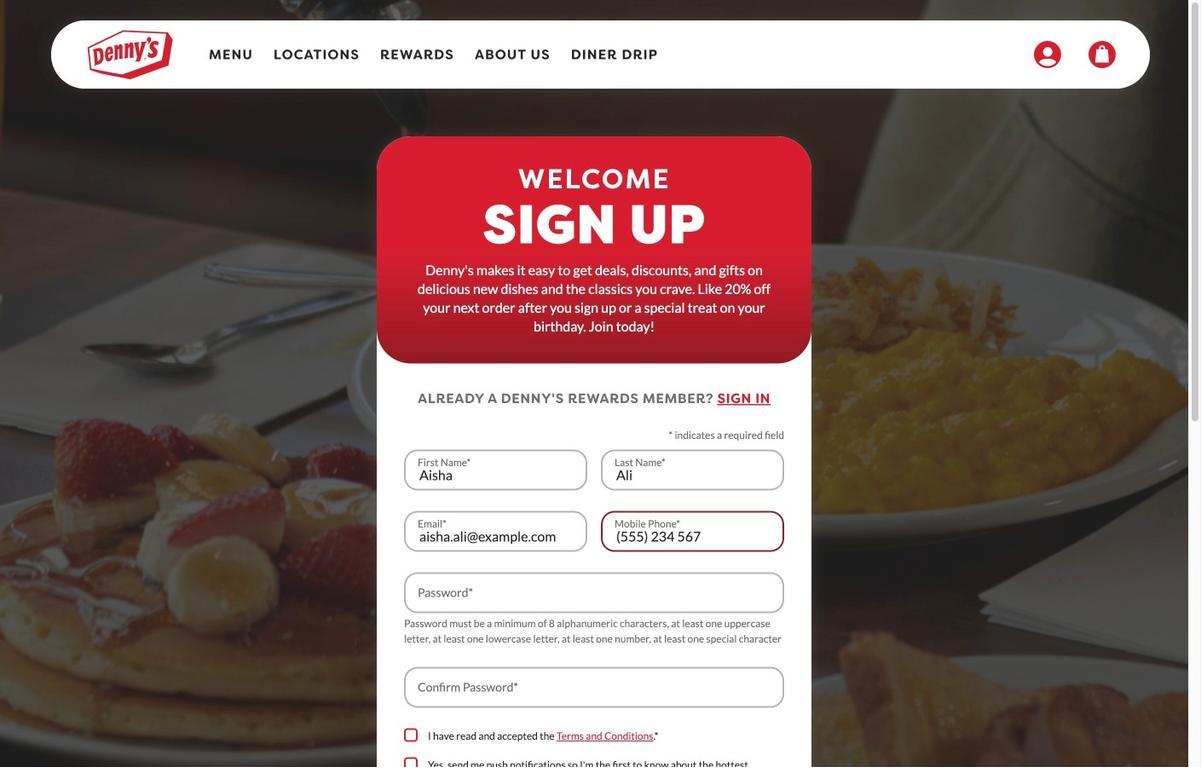 Task type: locate. For each thing, give the bounding box(es) containing it.
main element
[[51, 20, 1150, 89]]

denny's home image
[[85, 30, 175, 79]]



Task type: describe. For each thing, give the bounding box(es) containing it.
navigate to bag, 0 item(s) in bag image
[[1089, 41, 1116, 68]]



